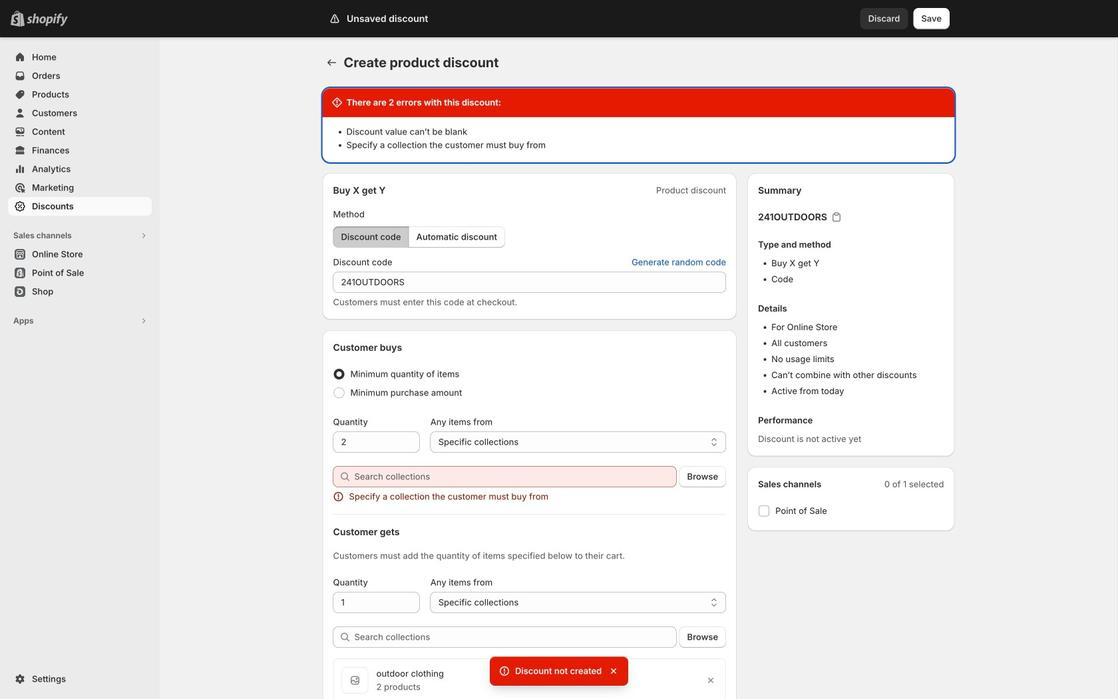 Task type: vqa. For each thing, say whether or not it's contained in the screenshot.
Search collections text box
yes



Task type: locate. For each thing, give the bounding box(es) containing it.
None text field
[[333, 272, 727, 293], [333, 431, 420, 453], [333, 592, 420, 613], [333, 272, 727, 293], [333, 431, 420, 453], [333, 592, 420, 613]]

Search collections text field
[[355, 466, 677, 487]]

shopify image
[[27, 13, 68, 26]]

Search collections text field
[[355, 627, 677, 648]]



